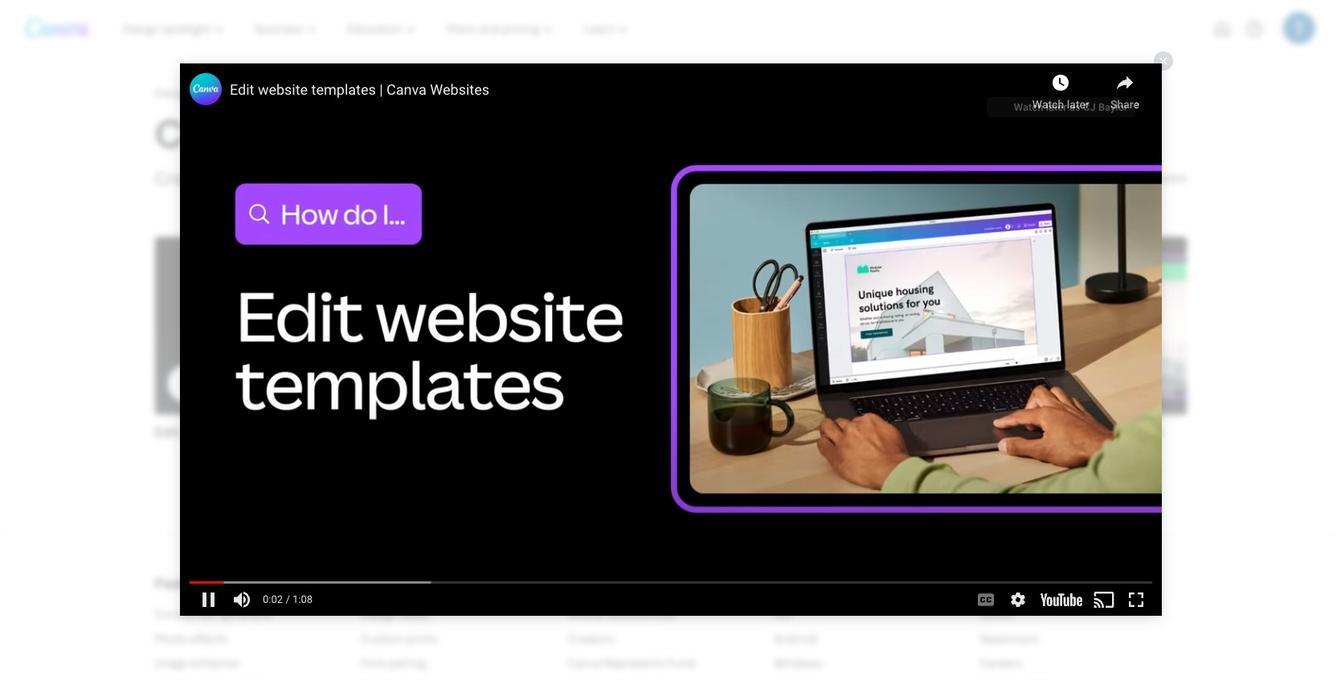 Task type: describe. For each thing, give the bounding box(es) containing it.
1 horizontal spatial with
[[472, 107, 555, 159]]

curved text generator link
[[155, 607, 274, 622]]

community
[[568, 574, 652, 593]]

name for purchase a new domain name
[[834, 424, 869, 441]]

design for design school
[[155, 85, 192, 100]]

enhancer
[[190, 656, 241, 671]]

connect
[[948, 424, 1002, 441]]

company
[[981, 574, 1050, 593]]

ideas
[[401, 607, 429, 622]]

domain for existing
[[1078, 424, 1125, 441]]

online
[[568, 607, 603, 622]]

1 vertical spatial create websites with canva
[[155, 107, 683, 159]]

completed
[[1128, 171, 1187, 186]]

android
[[774, 632, 818, 647]]

newsroom link
[[981, 632, 1039, 647]]

design school link
[[155, 84, 232, 102]]

custom prints
[[361, 632, 438, 647]]

purchase a new domain name
[[684, 424, 869, 441]]

font
[[361, 656, 386, 671]]

custom
[[361, 632, 404, 647]]

generator
[[221, 607, 274, 622]]

creators link
[[568, 632, 615, 647]]

android link
[[774, 632, 818, 647]]

purchase a new domain name link
[[684, 423, 923, 444]]

template
[[672, 167, 746, 190]]

photo
[[155, 632, 188, 647]]

image enhancer link
[[155, 656, 241, 671]]

online communities
[[568, 607, 676, 622]]

responsive
[[312, 167, 401, 190]]

canva represents fund
[[568, 656, 696, 671]]

design ideas link
[[361, 607, 429, 622]]

online communities link
[[568, 607, 676, 622]]

websites.
[[843, 167, 921, 190]]

publish
[[248, 167, 308, 190]]

curved
[[155, 607, 194, 622]]

communities
[[606, 607, 676, 622]]

careers link
[[981, 656, 1023, 671]]

purchase a new domain name image
[[684, 237, 923, 417]]

2 vertical spatial create
[[155, 167, 209, 190]]

1:00
[[1146, 384, 1174, 402]]

from
[[481, 167, 521, 190]]

edit website templates
[[155, 424, 298, 441]]

creators
[[568, 632, 615, 647]]

edit website templates image
[[155, 237, 394, 417]]

0 horizontal spatial a
[[658, 167, 668, 190]]

4
[[1119, 171, 1125, 186]]

new
[[755, 424, 781, 441]]

photo effects
[[155, 632, 228, 647]]

2 horizontal spatial with
[[750, 167, 785, 190]]

edit website templates link
[[155, 423, 394, 444]]

windows link
[[774, 656, 823, 671]]

my
[[1005, 424, 1024, 441]]

name for connect my existing domain name
[[1128, 424, 1163, 441]]

windows
[[774, 656, 823, 671]]

ios
[[774, 607, 793, 622]]

1:10 link
[[684, 237, 923, 417]]

connect my existing domain name
[[948, 424, 1163, 441]]

existing
[[1027, 424, 1075, 441]]



Task type: locate. For each thing, give the bounding box(es) containing it.
a left new
[[745, 424, 752, 441]]

1 name from the left
[[834, 424, 869, 441]]

0
[[1101, 171, 1109, 186]]

and
[[213, 167, 244, 190]]

font pairing
[[361, 656, 426, 671]]

a inside "link"
[[745, 424, 752, 441]]

create down school at the left top of page
[[155, 107, 287, 159]]

1:07 link
[[155, 237, 394, 417]]

1 vertical spatial create
[[155, 107, 287, 159]]

0 horizontal spatial with
[[420, 85, 443, 100]]

ios link
[[774, 607, 793, 622]]

with right template
[[750, 167, 785, 190]]

1 vertical spatial design
[[361, 607, 398, 622]]

create and publish responsive websites from scratch or using a template with canva websites.
[[155, 167, 921, 190]]

edit
[[155, 424, 180, 441]]

canva represents fund link
[[568, 656, 696, 671]]

design inside 'link'
[[155, 85, 192, 100]]

represents
[[604, 656, 665, 671]]

photo effects link
[[155, 632, 228, 647]]

tutorials link
[[257, 84, 305, 102]]

2 domain from the left
[[1078, 424, 1125, 441]]

purchase
[[684, 424, 742, 441]]

2 vertical spatial websites
[[405, 167, 477, 190]]

websites
[[369, 85, 417, 100], [295, 107, 464, 159], [405, 167, 477, 190]]

0 horizontal spatial domain
[[784, 424, 831, 441]]

0 vertical spatial websites
[[369, 85, 417, 100]]

prints
[[406, 632, 438, 647]]

download
[[774, 574, 846, 593]]

explore
[[361, 574, 416, 593]]

websites up responsive on the top left
[[295, 107, 464, 159]]

1 vertical spatial a
[[745, 424, 752, 441]]

websites down top level navigation element at the top
[[369, 85, 417, 100]]

1 horizontal spatial name
[[1128, 424, 1163, 441]]

domain right new
[[784, 424, 831, 441]]

0 vertical spatial a
[[658, 167, 668, 190]]

with
[[420, 85, 443, 100], [472, 107, 555, 159], [750, 167, 785, 190]]

create websites with canva up responsive on the top left
[[155, 107, 683, 159]]

domain inside "link"
[[784, 424, 831, 441]]

0 horizontal spatial design
[[155, 85, 192, 100]]

create left and
[[155, 167, 209, 190]]

design left school at the left top of page
[[155, 85, 192, 100]]

domain for new
[[784, 424, 831, 441]]

design for design ideas
[[361, 607, 398, 622]]

2 name from the left
[[1128, 424, 1163, 441]]

pairing
[[389, 656, 426, 671]]

using
[[611, 167, 654, 190]]

design up custom
[[361, 607, 398, 622]]

name
[[834, 424, 869, 441], [1128, 424, 1163, 441]]

about link
[[981, 607, 1014, 622]]

about
[[981, 607, 1014, 622]]

careers
[[981, 656, 1023, 671]]

image enhancer
[[155, 656, 241, 671]]

0 vertical spatial with
[[420, 85, 443, 100]]

a
[[658, 167, 668, 190], [745, 424, 752, 441]]

0 vertical spatial create
[[330, 85, 367, 100]]

effects
[[190, 632, 228, 647]]

0 / 4 completed
[[1101, 171, 1187, 186]]

design school
[[155, 85, 232, 100]]

website
[[183, 424, 232, 441]]

1 horizontal spatial a
[[745, 424, 752, 441]]

1 horizontal spatial design
[[361, 607, 398, 622]]

font pairing link
[[361, 656, 426, 671]]

scratch
[[525, 167, 586, 190]]

create websites with canva down top level navigation element at the top
[[330, 85, 480, 100]]

domain right existing
[[1078, 424, 1125, 441]]

2 vertical spatial with
[[750, 167, 785, 190]]

custom prints link
[[361, 632, 438, 647]]

a right using
[[658, 167, 668, 190]]

newsroom
[[981, 632, 1039, 647]]

1 horizontal spatial domain
[[1078, 424, 1125, 441]]

fund
[[668, 656, 696, 671]]

domain
[[784, 424, 831, 441], [1078, 424, 1125, 441]]

name inside "link"
[[834, 424, 869, 441]]

curved text generator
[[155, 607, 274, 622]]

design
[[155, 85, 192, 100], [361, 607, 398, 622]]

0 vertical spatial design
[[155, 85, 192, 100]]

1 domain from the left
[[784, 424, 831, 441]]

websites left from
[[405, 167, 477, 190]]

1 vertical spatial websites
[[295, 107, 464, 159]]

connect my existing domain name link
[[948, 423, 1187, 444]]

features
[[155, 574, 219, 593]]

/
[[1111, 171, 1116, 186]]

preview responsive websites image
[[419, 237, 658, 417]]

create
[[330, 85, 367, 100], [155, 107, 287, 159], [155, 167, 209, 190]]

create websites with canva
[[330, 85, 480, 100], [155, 107, 683, 159]]

design ideas
[[361, 607, 429, 622]]

0 horizontal spatial name
[[834, 424, 869, 441]]

image
[[155, 656, 187, 671]]

school
[[194, 85, 232, 100]]

1 vertical spatial with
[[472, 107, 555, 159]]

templates
[[235, 424, 298, 441]]

create right tutorials
[[330, 85, 367, 100]]

canva
[[446, 85, 480, 100], [563, 107, 683, 159], [789, 167, 839, 190], [568, 656, 601, 671]]

connect my existing domain name image
[[948, 237, 1187, 417]]

or
[[590, 167, 607, 190]]

0 vertical spatial create websites with canva
[[330, 85, 480, 100]]

text
[[197, 607, 218, 622]]

1:10
[[884, 384, 910, 402]]

with down top level navigation element at the top
[[420, 85, 443, 100]]

1:07
[[356, 384, 381, 402]]

tutorials
[[257, 85, 305, 100]]

1:00 link
[[948, 237, 1187, 417]]

with up from
[[472, 107, 555, 159]]

top level navigation element
[[109, 13, 697, 45]]



Task type: vqa. For each thing, say whether or not it's contained in the screenshot.


